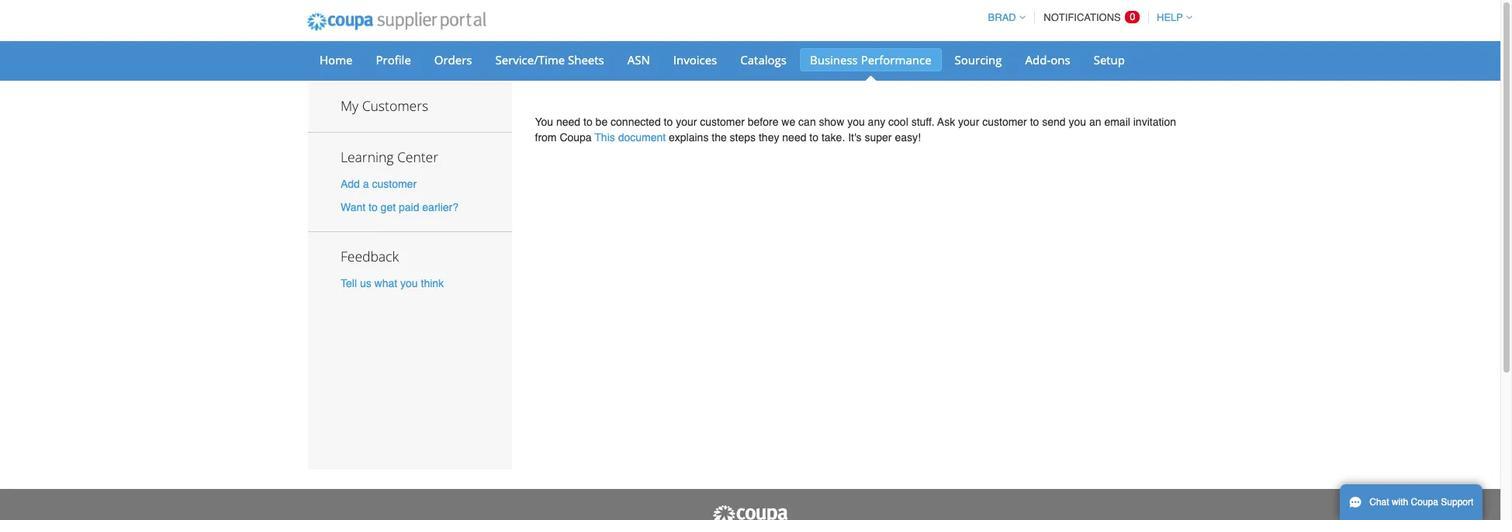 Task type: locate. For each thing, give the bounding box(es) containing it.
need right you
[[557, 116, 581, 128]]

you left an
[[1069, 116, 1087, 128]]

1 vertical spatial need
[[783, 131, 807, 144]]

0 vertical spatial coupa supplier portal image
[[296, 2, 496, 41]]

to
[[584, 116, 593, 128], [664, 116, 673, 128], [1030, 116, 1040, 128], [810, 131, 819, 144], [369, 201, 378, 213]]

service/time
[[496, 52, 565, 68]]

sourcing link
[[945, 48, 1013, 71]]

add-ons
[[1026, 52, 1071, 68]]

send
[[1043, 116, 1066, 128]]

explains
[[669, 131, 709, 144]]

coupa right with
[[1412, 497, 1439, 508]]

what
[[375, 277, 398, 289]]

1 horizontal spatial coupa
[[1412, 497, 1439, 508]]

business performance
[[810, 52, 932, 68]]

coupa
[[560, 131, 592, 144], [1412, 497, 1439, 508]]

be
[[596, 116, 608, 128]]

before
[[748, 116, 779, 128]]

1 horizontal spatial your
[[959, 116, 980, 128]]

orders
[[435, 52, 472, 68]]

you up it's
[[848, 116, 865, 128]]

customer
[[700, 116, 745, 128], [983, 116, 1027, 128], [372, 178, 417, 190]]

we
[[782, 116, 796, 128]]

chat with coupa support
[[1370, 497, 1474, 508]]

tell
[[341, 277, 357, 289]]

0 horizontal spatial you
[[401, 277, 418, 289]]

service/time sheets link
[[486, 48, 615, 71]]

asn
[[628, 52, 650, 68]]

to up explains
[[664, 116, 673, 128]]

1 vertical spatial coupa
[[1412, 497, 1439, 508]]

you
[[848, 116, 865, 128], [1069, 116, 1087, 128], [401, 277, 418, 289]]

2 horizontal spatial you
[[1069, 116, 1087, 128]]

add
[[341, 178, 360, 190]]

to left send
[[1030, 116, 1040, 128]]

coupa inside button
[[1412, 497, 1439, 508]]

coupa left this
[[560, 131, 592, 144]]

an
[[1090, 116, 1102, 128]]

can
[[799, 116, 816, 128]]

help link
[[1150, 12, 1193, 23]]

it's
[[848, 131, 862, 144]]

your right ask
[[959, 116, 980, 128]]

stuff.
[[912, 116, 935, 128]]

notifications
[[1044, 12, 1121, 23]]

want
[[341, 201, 366, 213]]

1 horizontal spatial need
[[783, 131, 807, 144]]

navigation
[[982, 2, 1193, 33]]

service/time sheets
[[496, 52, 604, 68]]

orders link
[[424, 48, 482, 71]]

0 horizontal spatial your
[[676, 116, 697, 128]]

catalogs
[[741, 52, 787, 68]]

the
[[712, 131, 727, 144]]

my customers
[[341, 96, 429, 115]]

home link
[[310, 48, 363, 71]]

steps
[[730, 131, 756, 144]]

want to get paid earlier? link
[[341, 201, 459, 213]]

from
[[535, 131, 557, 144]]

your up explains
[[676, 116, 697, 128]]

ons
[[1051, 52, 1071, 68]]

center
[[397, 148, 439, 166]]

0 vertical spatial need
[[557, 116, 581, 128]]

you right what
[[401, 277, 418, 289]]

tell us what you think button
[[341, 275, 444, 291]]

connected
[[611, 116, 661, 128]]

0 horizontal spatial need
[[557, 116, 581, 128]]

customer up the
[[700, 116, 745, 128]]

need down "we"
[[783, 131, 807, 144]]

easy!
[[895, 131, 921, 144]]

1 vertical spatial coupa supplier portal image
[[712, 505, 789, 520]]

customer left send
[[983, 116, 1027, 128]]

0 vertical spatial coupa
[[560, 131, 592, 144]]

0 horizontal spatial coupa
[[560, 131, 592, 144]]

to left get at the top left of page
[[369, 201, 378, 213]]

customers
[[362, 96, 429, 115]]

coupa inside you need to be connected to your customer before we can show you any cool stuff.  ask your customer to send you an email invitation from coupa
[[560, 131, 592, 144]]

coupa supplier portal image
[[296, 2, 496, 41], [712, 505, 789, 520]]

support
[[1442, 497, 1474, 508]]

1 horizontal spatial coupa supplier portal image
[[712, 505, 789, 520]]

setup link
[[1084, 48, 1136, 71]]

customer up want to get paid earlier?
[[372, 178, 417, 190]]

asn link
[[618, 48, 660, 71]]

paid
[[399, 201, 419, 213]]

0 horizontal spatial customer
[[372, 178, 417, 190]]

this
[[595, 131, 615, 144]]

your
[[676, 116, 697, 128], [959, 116, 980, 128]]

need
[[557, 116, 581, 128], [783, 131, 807, 144]]

add-
[[1026, 52, 1051, 68]]

with
[[1392, 497, 1409, 508]]

business
[[810, 52, 858, 68]]

add-ons link
[[1016, 48, 1081, 71]]

us
[[360, 277, 372, 289]]

2 your from the left
[[959, 116, 980, 128]]



Task type: describe. For each thing, give the bounding box(es) containing it.
profile link
[[366, 48, 421, 71]]

setup
[[1094, 52, 1125, 68]]

add a customer link
[[341, 178, 417, 190]]

chat
[[1370, 497, 1390, 508]]

invitation
[[1134, 116, 1177, 128]]

this document explains the steps they need to take. it's super easy!
[[595, 131, 921, 144]]

1 horizontal spatial customer
[[700, 116, 745, 128]]

help
[[1157, 12, 1184, 23]]

ask
[[938, 116, 956, 128]]

take.
[[822, 131, 845, 144]]

1 your from the left
[[676, 116, 697, 128]]

learning
[[341, 148, 394, 166]]

want to get paid earlier?
[[341, 201, 459, 213]]

0 horizontal spatial coupa supplier portal image
[[296, 2, 496, 41]]

they
[[759, 131, 780, 144]]

sheets
[[568, 52, 604, 68]]

a
[[363, 178, 369, 190]]

brad
[[989, 12, 1017, 23]]

this document link
[[595, 131, 666, 144]]

add a customer
[[341, 178, 417, 190]]

brad link
[[982, 12, 1026, 23]]

my
[[341, 96, 359, 115]]

you
[[535, 116, 554, 128]]

catalogs link
[[731, 48, 797, 71]]

notifications 0
[[1044, 11, 1136, 23]]

show
[[819, 116, 845, 128]]

need inside you need to be connected to your customer before we can show you any cool stuff.  ask your customer to send you an email invitation from coupa
[[557, 116, 581, 128]]

1 horizontal spatial you
[[848, 116, 865, 128]]

you need to be connected to your customer before we can show you any cool stuff.  ask your customer to send you an email invitation from coupa
[[535, 116, 1177, 144]]

cool
[[889, 116, 909, 128]]

you inside button
[[401, 277, 418, 289]]

to down can
[[810, 131, 819, 144]]

invoices
[[674, 52, 717, 68]]

tell us what you think
[[341, 277, 444, 289]]

navigation containing notifications 0
[[982, 2, 1193, 33]]

performance
[[861, 52, 932, 68]]

business performance link
[[800, 48, 942, 71]]

to left the be at the left top of page
[[584, 116, 593, 128]]

learning center
[[341, 148, 439, 166]]

home
[[320, 52, 353, 68]]

sourcing
[[955, 52, 1002, 68]]

feedback
[[341, 247, 399, 265]]

super
[[865, 131, 892, 144]]

think
[[421, 277, 444, 289]]

0
[[1130, 11, 1136, 23]]

document
[[618, 131, 666, 144]]

chat with coupa support button
[[1340, 484, 1484, 520]]

2 horizontal spatial customer
[[983, 116, 1027, 128]]

any
[[868, 116, 886, 128]]

earlier?
[[422, 201, 459, 213]]

email
[[1105, 116, 1131, 128]]

get
[[381, 201, 396, 213]]

invoices link
[[663, 48, 727, 71]]

profile
[[376, 52, 411, 68]]



Task type: vqa. For each thing, say whether or not it's contained in the screenshot.
the Home link
yes



